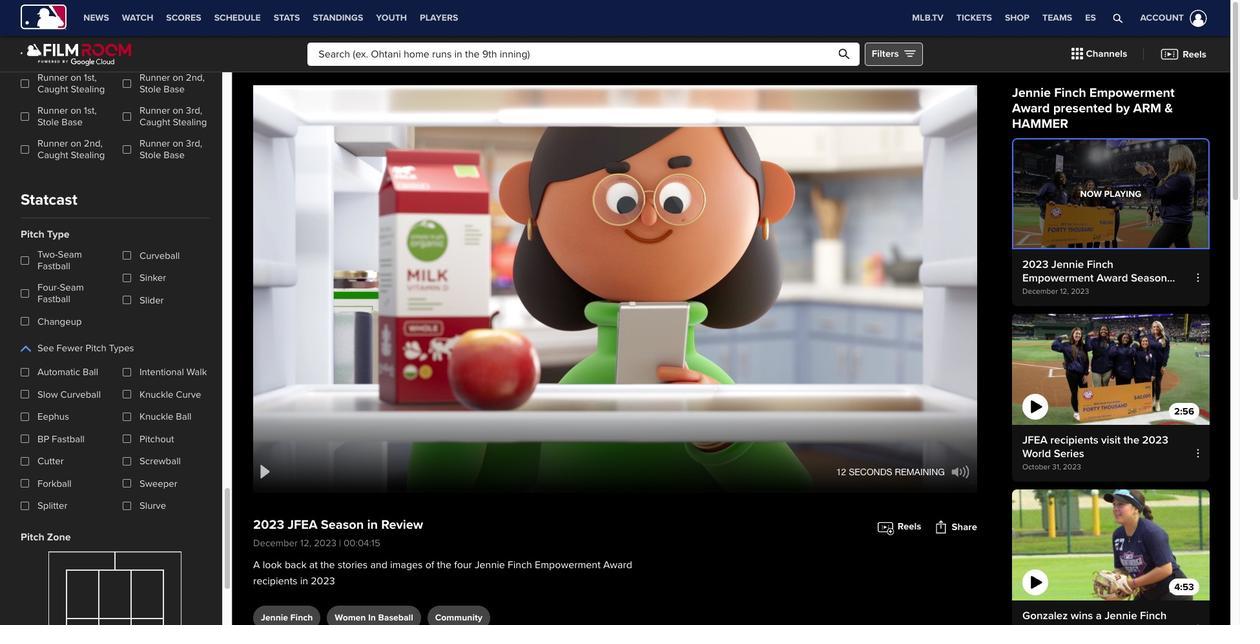 Task type: vqa. For each thing, say whether or not it's contained in the screenshot.
HOW on the bottom left of page
no



Task type: locate. For each thing, give the bounding box(es) containing it.
1st,
[[84, 72, 97, 84], [84, 105, 97, 116]]

stole up runner on 2nd, caught stealing
[[37, 116, 59, 128]]

fastball inside two-seam fastball
[[37, 261, 70, 272]]

1 vertical spatial fastball
[[37, 294, 70, 305]]

on inside runner on 1st, stole base
[[71, 105, 81, 116]]

jfea up october
[[1023, 434, 1048, 447]]

0 horizontal spatial 2nd,
[[84, 138, 103, 149]]

empowerment inside gonzalez wins a jennie finch empowerment award
[[1023, 623, 1094, 625]]

runner down runner on 1st, stole base
[[37, 138, 68, 149]]

3rd, inside runner on 3rd, caught stealing
[[186, 105, 202, 116]]

caught inside runner on 1st, caught stealing
[[37, 84, 68, 95]]

runner for runner on 3rd, caught stealing
[[140, 105, 170, 116]]

zone
[[47, 531, 71, 544]]

1 horizontal spatial ball
[[176, 411, 192, 423]]

intentional
[[140, 367, 184, 378]]

1 vertical spatial in
[[300, 575, 308, 588]]

pitch type
[[21, 228, 70, 241]]

0 horizontal spatial jfea
[[288, 518, 318, 533]]

runner down runner on 2nd, stole base
[[140, 105, 170, 116]]

1 vertical spatial empowerment
[[535, 559, 601, 572]]

2nd, down runner on 1st, stole base
[[84, 138, 103, 149]]

on inside runner on 3rd, caught stealing
[[173, 105, 184, 116]]

forkball
[[37, 478, 72, 490]]

reels left share button
[[898, 521, 922, 533]]

a
[[253, 559, 260, 572]]

0 horizontal spatial ball
[[83, 367, 98, 378]]

stole inside runner on 1st, stole base
[[37, 116, 59, 128]]

fastball
[[37, 261, 70, 272], [37, 294, 70, 305], [52, 433, 85, 445]]

jennie up the hammer
[[1013, 85, 1051, 101]]

0 vertical spatial 1st,
[[84, 72, 97, 84]]

finch left "women"
[[291, 612, 313, 623]]

on down runner on 3rd, caught stealing on the left top of the page
[[173, 138, 184, 149]]

finch
[[1055, 85, 1087, 101], [508, 559, 532, 572], [1140, 610, 1167, 623], [291, 612, 313, 623]]

seam down type
[[58, 249, 82, 261]]

mute (m) image
[[952, 465, 970, 479]]

runner down runner on 3rd, caught stealing on the left top of the page
[[140, 138, 170, 149]]

curveball up sinker at the top of page
[[140, 250, 180, 262]]

2 vertical spatial award
[[1097, 623, 1129, 625]]

the right at
[[320, 559, 335, 572]]

standings link
[[307, 0, 370, 36]]

automatic
[[37, 367, 80, 378]]

caught up the runner on 3rd, stole base
[[140, 116, 170, 128]]

runner inside runner on 1st, caught stealing
[[37, 72, 68, 84]]

1 vertical spatial knuckle
[[140, 411, 173, 423]]

the
[[1124, 434, 1140, 447], [320, 559, 335, 572], [437, 559, 452, 572]]

finch up the hammer
[[1055, 85, 1087, 101]]

00:04:15
[[344, 538, 380, 549]]

12
[[837, 467, 847, 477]]

1 vertical spatial curveball
[[60, 389, 101, 400]]

stealing for 1st,
[[71, 84, 105, 95]]

2023 jfea season in review december 12, 2023 | 00:04:15
[[253, 518, 423, 549]]

2 vertical spatial base
[[164, 149, 185, 161]]

award inside jennie finch empowerment award presented by arm & hammer
[[1013, 101, 1050, 116]]

1 vertical spatial recipients
[[253, 575, 298, 588]]

fastball for two-
[[37, 261, 70, 272]]

1 vertical spatial seam
[[60, 282, 84, 294]]

0 vertical spatial knuckle
[[140, 389, 173, 400]]

runner up runner on 3rd, caught stealing on the left top of the page
[[140, 72, 170, 84]]

3rd,
[[186, 105, 202, 116], [186, 138, 202, 149]]

hammer
[[1013, 116, 1069, 132]]

reels button down 12 seconds remaining
[[877, 516, 922, 539]]

0 vertical spatial stealing
[[71, 84, 105, 95]]

1 horizontal spatial 2nd,
[[186, 72, 205, 84]]

0 vertical spatial reels
[[1183, 48, 1207, 60]]

empowerment inside a look back at the stories and images of the four jennie finch empowerment award recipients in 2023
[[535, 559, 601, 572]]

2 1st, from the top
[[84, 105, 97, 116]]

world
[[1023, 447, 1051, 461]]

tickets link
[[950, 0, 999, 36]]

look
[[263, 559, 282, 572]]

seam inside four-seam fastball
[[60, 282, 84, 294]]

bp
[[37, 433, 49, 445]]

3rd, inside the runner on 3rd, stole base
[[186, 138, 202, 149]]

base
[[164, 84, 185, 95], [62, 116, 83, 128], [164, 149, 185, 161]]

2 vertical spatial empowerment
[[1023, 623, 1094, 625]]

runner inside runner on 2nd, stole base
[[140, 72, 170, 84]]

on inside runner on 2nd, stole base
[[173, 72, 184, 84]]

runner inside runner on 2nd, caught stealing
[[37, 138, 68, 149]]

0 vertical spatial fastball
[[37, 261, 70, 272]]

runner inside runner on 1st, stole base
[[37, 105, 68, 116]]

1 horizontal spatial reels
[[1183, 48, 1207, 60]]

award
[[1013, 101, 1050, 116], [603, 559, 632, 572], [1097, 623, 1129, 625]]

1 3rd, from the top
[[186, 105, 202, 116]]

2nd, inside runner on 2nd, stole base
[[186, 72, 205, 84]]

0 vertical spatial caught
[[37, 84, 68, 95]]

back
[[285, 559, 307, 572]]

mlb.tv
[[913, 12, 944, 23]]

caught down runner on 1st, stole base
[[37, 149, 68, 161]]

jennie inside a look back at the stories and images of the four jennie finch empowerment award recipients in 2023
[[475, 559, 505, 572]]

jennie right a
[[1105, 610, 1138, 623]]

top navigation menu bar
[[0, 0, 1231, 36]]

2 knuckle from the top
[[140, 411, 173, 423]]

fastball up "changeup"
[[37, 294, 70, 305]]

stealing inside runner on 2nd, caught stealing
[[71, 149, 105, 161]]

1st, down runner on 1st, caught stealing
[[84, 105, 97, 116]]

visit
[[1102, 434, 1121, 447]]

walk
[[187, 367, 207, 378]]

1 horizontal spatial reels button
[[1151, 40, 1217, 68]]

arm
[[1134, 101, 1162, 116]]

review
[[381, 518, 423, 533]]

2023
[[1143, 434, 1169, 447], [1063, 463, 1082, 472], [253, 518, 284, 533], [314, 538, 337, 549], [311, 575, 335, 588]]

pitch
[[21, 228, 44, 241], [86, 343, 106, 354], [21, 531, 44, 544]]

on for runner on 2nd, stole base
[[173, 72, 184, 84]]

0 vertical spatial seam
[[58, 249, 82, 261]]

empowerment
[[1090, 85, 1175, 101], [535, 559, 601, 572], [1023, 623, 1094, 625]]

in inside 2023 jfea season in review december 12, 2023 | 00:04:15
[[367, 518, 378, 533]]

1 vertical spatial 1st,
[[84, 105, 97, 116]]

pitch for pitch zone
[[21, 531, 44, 544]]

ball down see fewer pitch types
[[83, 367, 98, 378]]

1 knuckle from the top
[[140, 389, 173, 400]]

1 horizontal spatial award
[[1013, 101, 1050, 116]]

finch inside jennie finch link
[[291, 612, 313, 623]]

tertiary navigation element
[[906, 0, 1103, 36]]

base inside the runner on 3rd, stole base
[[164, 149, 185, 161]]

recipients
[[1051, 434, 1099, 447], [253, 575, 298, 588]]

curveball down automatic ball
[[60, 389, 101, 400]]

the inside the jfea recipients visit the 2023 world series october 31, 2023
[[1124, 434, 1140, 447]]

pitch left types
[[86, 343, 106, 354]]

mlb media player group
[[253, 85, 978, 493]]

ball down curve
[[176, 411, 192, 423]]

base for 1st,
[[62, 116, 83, 128]]

0 vertical spatial recipients
[[1051, 434, 1099, 447]]

1 vertical spatial jfea
[[288, 518, 318, 533]]

1st, down mlb film room - powered by google cloud image
[[84, 72, 97, 84]]

fastball up four-
[[37, 261, 70, 272]]

in right "women"
[[368, 612, 376, 623]]

2023 right visit
[[1143, 434, 1169, 447]]

2nd, up runner on 3rd, caught stealing on the left top of the page
[[186, 72, 205, 84]]

reels down account dropdown button
[[1183, 48, 1207, 60]]

1 horizontal spatial recipients
[[1051, 434, 1099, 447]]

fastball inside four-seam fastball
[[37, 294, 70, 305]]

1 vertical spatial pitch
[[86, 343, 106, 354]]

3rd, down runner on 2nd, stole base
[[186, 105, 202, 116]]

0 vertical spatial curveball
[[140, 250, 180, 262]]

1 vertical spatial caught
[[140, 116, 170, 128]]

by
[[1116, 101, 1130, 116]]

1 vertical spatial 3rd,
[[186, 138, 202, 149]]

sinker
[[140, 272, 166, 284]]

stole down runner on 3rd, caught stealing on the left top of the page
[[140, 149, 161, 161]]

0 horizontal spatial reels button
[[877, 516, 922, 539]]

2nd, for runner on 2nd, stole base
[[186, 72, 205, 84]]

gonzalez
[[1023, 610, 1068, 623]]

jennie inside jennie finch empowerment award presented by arm & hammer
[[1013, 85, 1051, 101]]

slider
[[140, 294, 164, 306]]

2nd, inside runner on 2nd, caught stealing
[[84, 138, 103, 149]]

watch
[[122, 12, 153, 23]]

1 vertical spatial 2nd,
[[84, 138, 103, 149]]

2nd,
[[186, 72, 205, 84], [84, 138, 103, 149]]

0 horizontal spatial the
[[320, 559, 335, 572]]

knuckle for knuckle ball
[[140, 411, 173, 423]]

1 vertical spatial reels
[[898, 521, 922, 533]]

0 vertical spatial in
[[367, 518, 378, 533]]

award inside gonzalez wins a jennie finch empowerment award
[[1097, 623, 1129, 625]]

finch right four
[[508, 559, 532, 572]]

2 vertical spatial caught
[[37, 149, 68, 161]]

knuckle down intentional
[[140, 389, 173, 400]]

in down back
[[300, 575, 308, 588]]

pitch zone
[[21, 531, 71, 544]]

bp fastball
[[37, 433, 85, 445]]

cutter
[[37, 456, 64, 467]]

reels
[[1183, 48, 1207, 60], [898, 521, 922, 533]]

runner inside runner on 3rd, caught stealing
[[140, 105, 170, 116]]

4:53
[[1175, 581, 1195, 593]]

stole up runner on 3rd, caught stealing on the left top of the page
[[140, 84, 161, 95]]

on inside the runner on 3rd, stole base
[[173, 138, 184, 149]]

on up runner on 3rd, caught stealing on the left top of the page
[[173, 72, 184, 84]]

caught inside runner on 3rd, caught stealing
[[140, 116, 170, 128]]

runner down runner on 1st, caught stealing
[[37, 105, 68, 116]]

knuckle up "pitchout"
[[140, 411, 173, 423]]

1 horizontal spatial jfea
[[1023, 434, 1048, 447]]

base inside runner on 2nd, stole base
[[164, 84, 185, 95]]

splitter
[[37, 500, 67, 512]]

secondary navigation element
[[77, 0, 465, 36], [465, 0, 573, 36]]

0 vertical spatial jfea
[[1023, 434, 1048, 447]]

news link
[[77, 0, 116, 36]]

reels button
[[1151, 40, 1217, 68], [877, 516, 922, 539]]

2023 down series
[[1063, 463, 1082, 472]]

players
[[420, 12, 458, 23]]

fastball right bp
[[52, 433, 85, 445]]

2 vertical spatial in
[[368, 612, 376, 623]]

runner for runner on 3rd, stole base
[[140, 138, 170, 149]]

finch inside jennie finch empowerment award presented by arm & hammer
[[1055, 85, 1087, 101]]

statcast
[[21, 191, 77, 210]]

base down runner on 3rd, caught stealing on the left top of the page
[[164, 149, 185, 161]]

0 vertical spatial 2nd,
[[186, 72, 205, 84]]

in up 00:04:15
[[367, 518, 378, 533]]

1 horizontal spatial curveball
[[140, 250, 180, 262]]

knuckle
[[140, 389, 173, 400], [140, 411, 173, 423]]

1 vertical spatial stole
[[37, 116, 59, 128]]

pitch up two-
[[21, 228, 44, 241]]

stealing for 2nd,
[[71, 149, 105, 161]]

2 horizontal spatial award
[[1097, 623, 1129, 625]]

2 vertical spatial stole
[[140, 149, 161, 161]]

1 vertical spatial ball
[[176, 411, 192, 423]]

stealing down runner on 1st, stole base
[[71, 149, 105, 161]]

stealing inside runner on 3rd, caught stealing
[[173, 116, 207, 128]]

on down runner on 1st, caught stealing
[[71, 105, 81, 116]]

automatic ball
[[37, 367, 98, 378]]

on inside runner on 1st, caught stealing
[[71, 72, 81, 84]]

stole inside the runner on 3rd, stole base
[[140, 149, 161, 161]]

1 secondary navigation element from the left
[[77, 0, 465, 36]]

0 vertical spatial empowerment
[[1090, 85, 1175, 101]]

news
[[83, 12, 109, 23]]

2 3rd, from the top
[[186, 138, 202, 149]]

1 1st, from the top
[[84, 72, 97, 84]]

the right visit
[[1124, 434, 1140, 447]]

1st, for runner on 1st, caught stealing
[[84, 72, 97, 84]]

community link
[[428, 606, 490, 625]]

on down runner on 1st, stole base
[[71, 138, 81, 149]]

on down mlb film room - powered by google cloud image
[[71, 72, 81, 84]]

caught inside runner on 2nd, caught stealing
[[37, 149, 68, 161]]

0 vertical spatial 3rd,
[[186, 105, 202, 116]]

jennie down look
[[261, 612, 288, 623]]

1st, inside runner on 1st, caught stealing
[[84, 72, 97, 84]]

stealing up the runner on 3rd, stole base
[[173, 116, 207, 128]]

runner on 2nd, stole base
[[140, 72, 205, 95]]

0 vertical spatial stole
[[140, 84, 161, 95]]

2 horizontal spatial the
[[1124, 434, 1140, 447]]

0 vertical spatial pitch
[[21, 228, 44, 241]]

runner inside the runner on 3rd, stole base
[[140, 138, 170, 149]]

mlb film room - powered by google cloud image
[[21, 42, 132, 66]]

2 secondary navigation element from the left
[[465, 0, 573, 36]]

recipients up 31,
[[1051, 434, 1099, 447]]

recipients down look
[[253, 575, 298, 588]]

runner down mlb film room - powered by google cloud image
[[37, 72, 68, 84]]

3rd, down runner on 3rd, caught stealing on the left top of the page
[[186, 138, 202, 149]]

2 vertical spatial pitch
[[21, 531, 44, 544]]

caught up runner on 1st, stole base
[[37, 84, 68, 95]]

pitch inside button
[[86, 343, 106, 354]]

stealing up runner on 1st, stole base
[[71, 84, 105, 95]]

runner for runner on 1st, caught stealing
[[37, 72, 68, 84]]

0 horizontal spatial recipients
[[253, 575, 298, 588]]

major league baseball image
[[21, 4, 67, 30]]

the right of
[[437, 559, 452, 572]]

3rd, for runner on 3rd, caught stealing
[[186, 105, 202, 116]]

stealing inside runner on 1st, caught stealing
[[71, 84, 105, 95]]

four-seam fastball
[[37, 282, 84, 305]]

on down runner on 2nd, stole base
[[173, 105, 184, 116]]

base up runner on 2nd, caught stealing
[[62, 116, 83, 128]]

1 vertical spatial award
[[603, 559, 632, 572]]

1 vertical spatial base
[[62, 116, 83, 128]]

on
[[71, 72, 81, 84], [173, 72, 184, 84], [71, 105, 81, 116], [173, 105, 184, 116], [71, 138, 81, 149], [173, 138, 184, 149]]

base up runner on 3rd, caught stealing on the left top of the page
[[164, 84, 185, 95]]

caught
[[37, 84, 68, 95], [140, 116, 170, 128], [37, 149, 68, 161]]

pitch left zone in the bottom left of the page
[[21, 531, 44, 544]]

schedule link
[[208, 0, 267, 36]]

0 horizontal spatial award
[[603, 559, 632, 572]]

award inside a look back at the stories and images of the four jennie finch empowerment award recipients in 2023
[[603, 559, 632, 572]]

gonzalez wins a jennie finch empowerment award
[[1023, 610, 1167, 625]]

eephus
[[37, 411, 69, 423]]

jennie finch
[[261, 612, 313, 623]]

season
[[321, 518, 364, 533]]

jennie right four
[[475, 559, 505, 572]]

0 vertical spatial base
[[164, 84, 185, 95]]

stole inside runner on 2nd, stole base
[[140, 84, 161, 95]]

caught for runner on 2nd, caught stealing
[[37, 149, 68, 161]]

on inside runner on 2nd, caught stealing
[[71, 138, 81, 149]]

0 vertical spatial award
[[1013, 101, 1050, 116]]

stealing for 3rd,
[[173, 116, 207, 128]]

0 horizontal spatial reels
[[898, 521, 922, 533]]

0 vertical spatial ball
[[83, 367, 98, 378]]

filters
[[872, 48, 899, 60]]

finch right a
[[1140, 610, 1167, 623]]

reels button down account dropdown button
[[1151, 40, 1217, 68]]

slow curveball
[[37, 389, 101, 400]]

12,
[[300, 538, 312, 549]]

2023 down at
[[311, 575, 335, 588]]

2 vertical spatial stealing
[[71, 149, 105, 161]]

seam down two-seam fastball
[[60, 282, 84, 294]]

jfea up the 12,
[[288, 518, 318, 533]]

runner for runner on 2nd, caught stealing
[[37, 138, 68, 149]]

seam inside two-seam fastball
[[58, 249, 82, 261]]

1st, inside runner on 1st, stole base
[[84, 105, 97, 116]]

caught for runner on 1st, caught stealing
[[37, 84, 68, 95]]

stats
[[274, 12, 300, 23]]

base inside runner on 1st, stole base
[[62, 116, 83, 128]]

finch inside gonzalez wins a jennie finch empowerment award
[[1140, 610, 1167, 623]]

1 vertical spatial stealing
[[173, 116, 207, 128]]

2 vertical spatial fastball
[[52, 433, 85, 445]]



Task type: describe. For each thing, give the bounding box(es) containing it.
see fewer pitch types button
[[21, 337, 134, 360]]

stole for runner on 2nd, stole base
[[140, 84, 161, 95]]

reels for top reels button
[[1183, 48, 1207, 60]]

base for 3rd,
[[164, 149, 185, 161]]

a
[[1096, 610, 1102, 623]]

on for runner on 3rd, caught stealing
[[173, 105, 184, 116]]

in inside a look back at the stories and images of the four jennie finch empowerment award recipients in 2023
[[300, 575, 308, 588]]

base for 2nd,
[[164, 84, 185, 95]]

runner on 1st, caught stealing
[[37, 72, 105, 95]]

channels
[[1087, 48, 1128, 60]]

jfea recipients visit the 2023 world series october 31, 2023
[[1023, 434, 1169, 472]]

filters button
[[865, 42, 923, 66]]

ball for knuckle ball
[[176, 411, 192, 423]]

changeup
[[37, 316, 82, 327]]

see fewer pitch types
[[37, 343, 134, 354]]

3rd, for runner on 3rd, stole base
[[186, 138, 202, 149]]

jfea inside the jfea recipients visit the 2023 world series october 31, 2023
[[1023, 434, 1048, 447]]

recipients inside the jfea recipients visit the 2023 world series october 31, 2023
[[1051, 434, 1099, 447]]

curve
[[176, 389, 201, 400]]

pitch for pitch type
[[21, 228, 44, 241]]

shop link
[[999, 0, 1036, 36]]

account
[[1141, 12, 1184, 23]]

december
[[253, 538, 298, 549]]

share
[[952, 521, 978, 533]]

standings
[[313, 12, 363, 23]]

mlb.tv link
[[906, 0, 950, 36]]

community
[[435, 612, 483, 623]]

es
[[1086, 12, 1096, 23]]

watch link
[[116, 0, 160, 36]]

pitchout
[[140, 433, 174, 445]]

1st, for runner on 1st, stole base
[[84, 105, 97, 116]]

four
[[454, 559, 472, 572]]

four-
[[37, 282, 60, 294]]

ball for automatic ball
[[83, 367, 98, 378]]

secondary navigation element containing news
[[77, 0, 465, 36]]

slow
[[37, 389, 58, 400]]

0 vertical spatial reels button
[[1151, 40, 1217, 68]]

knuckle for knuckle curve
[[140, 389, 173, 400]]

a look back at the stories and images of the four jennie finch empowerment award recipients in 2023
[[253, 559, 632, 588]]

account button
[[1125, 0, 1210, 36]]

finch inside a look back at the stories and images of the four jennie finch empowerment award recipients in 2023
[[508, 559, 532, 572]]

2:56
[[1175, 406, 1195, 417]]

on for runner on 1st, caught stealing
[[71, 72, 81, 84]]

fewer
[[57, 343, 83, 354]]

jennie finch link
[[253, 606, 321, 625]]

12 seconds remaining element
[[832, 467, 945, 477]]

youth link
[[370, 0, 414, 36]]

play (space) image
[[261, 465, 270, 479]]

knuckle curve
[[140, 389, 201, 400]]

fastball for four-
[[37, 294, 70, 305]]

recipients inside a look back at the stories and images of the four jennie finch empowerment award recipients in 2023
[[253, 575, 298, 588]]

gonzalez receives a jfea image
[[1013, 490, 1210, 601]]

slurve
[[140, 500, 166, 512]]

teams link
[[1036, 0, 1079, 36]]

es link
[[1079, 0, 1103, 36]]

schedule
[[214, 12, 261, 23]]

empowerment inside jennie finch empowerment award presented by arm & hammer
[[1090, 85, 1175, 101]]

caught for runner on 3rd, caught stealing
[[140, 116, 170, 128]]

runner on 3rd, stole base
[[140, 138, 202, 161]]

reels for the bottommost reels button
[[898, 521, 922, 533]]

2023 up december
[[253, 518, 284, 533]]

seam for four-
[[60, 282, 84, 294]]

images
[[390, 559, 423, 572]]

intentional walk
[[140, 367, 207, 378]]

1 vertical spatial reels button
[[877, 516, 922, 539]]

stories
[[338, 559, 368, 572]]

see
[[37, 343, 54, 354]]

0 horizontal spatial curveball
[[60, 389, 101, 400]]

teams
[[1043, 12, 1073, 23]]

stats link
[[267, 0, 307, 36]]

scores
[[166, 12, 201, 23]]

runner for runner on 1st, stole base
[[37, 105, 68, 116]]

share button
[[935, 516, 978, 539]]

2023 inside a look back at the stories and images of the four jennie finch empowerment award recipients in 2023
[[311, 575, 335, 588]]

2023 left |
[[314, 538, 337, 549]]

at
[[309, 559, 318, 572]]

jennie inside gonzalez wins a jennie finch empowerment award
[[1105, 610, 1138, 623]]

jfea winners visit 2023 ws image
[[1013, 314, 1210, 425]]

channels button
[[1062, 40, 1137, 68]]

women
[[335, 612, 366, 623]]

on for runner on 3rd, stole base
[[173, 138, 184, 149]]

31,
[[1053, 463, 1061, 472]]

shop
[[1005, 12, 1030, 23]]

two-seam fastball
[[37, 249, 82, 272]]

runner for runner on 2nd, stole base
[[140, 72, 170, 84]]

&
[[1165, 101, 1174, 116]]

presented
[[1054, 101, 1113, 116]]

women in baseball link
[[327, 606, 421, 625]]

knuckle ball
[[140, 411, 192, 423]]

1 horizontal spatial the
[[437, 559, 452, 572]]

|
[[339, 538, 341, 549]]

2nd, for runner on 2nd, caught stealing
[[84, 138, 103, 149]]

jennie finch empowerment award presented by arm & hammer
[[1013, 85, 1175, 132]]

runner on 2nd, caught stealing
[[37, 138, 105, 161]]

wins
[[1071, 610, 1093, 623]]

series
[[1054, 447, 1085, 461]]

two-
[[37, 249, 58, 261]]

sweeper
[[140, 478, 177, 490]]

stole for runner on 1st, stole base
[[37, 116, 59, 128]]

stole for runner on 3rd, stole base
[[140, 149, 161, 161]]

types
[[109, 343, 134, 354]]

runner on 3rd, caught stealing
[[140, 105, 207, 128]]

on for runner on 1st, stole base
[[71, 105, 81, 116]]

;
[[253, 87, 256, 100]]

seconds
[[849, 467, 893, 477]]

Free text search text field
[[308, 42, 860, 66]]

jfea inside 2023 jfea season in review december 12, 2023 | 00:04:15
[[288, 518, 318, 533]]

on for runner on 2nd, caught stealing
[[71, 138, 81, 149]]

type
[[47, 228, 70, 241]]

screwball
[[140, 456, 181, 467]]

scores link
[[160, 0, 208, 36]]

seam for two-
[[58, 249, 82, 261]]

october
[[1023, 463, 1051, 472]]

tickets
[[957, 12, 992, 23]]

12 seconds remaining
[[837, 467, 945, 477]]



